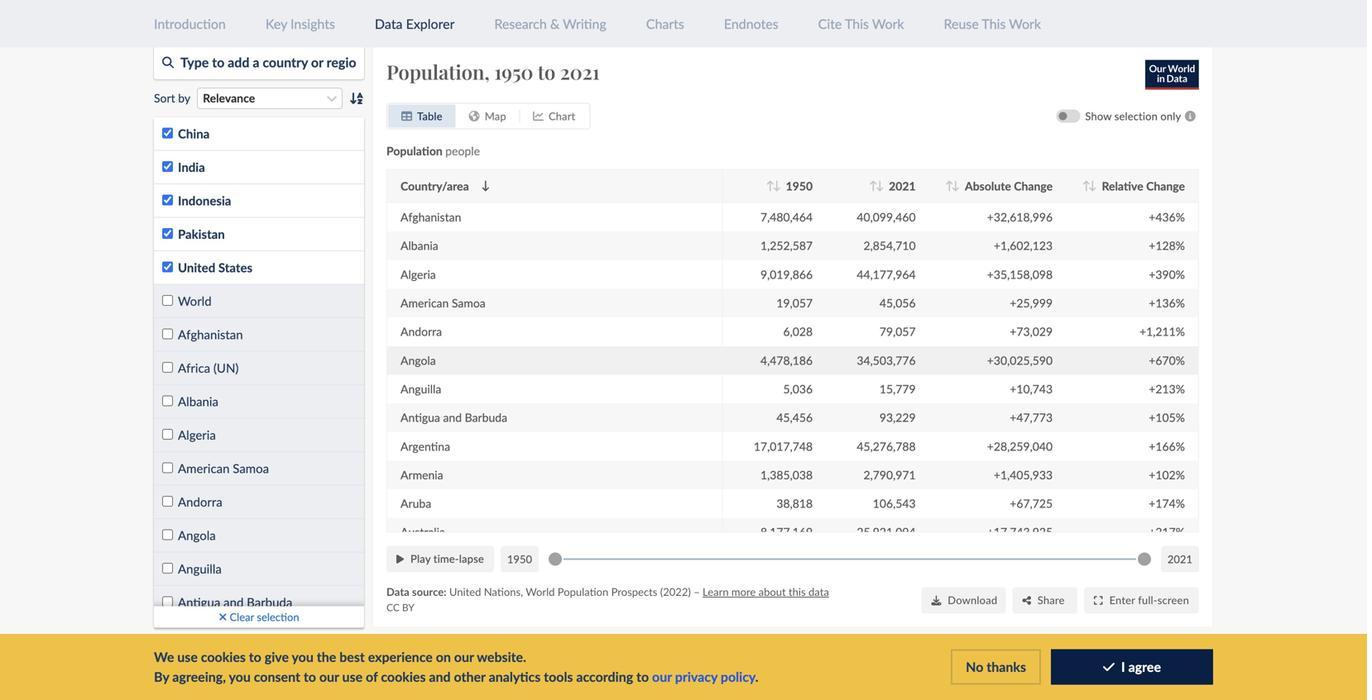 Task type: describe. For each thing, give the bounding box(es) containing it.
1 vertical spatial world
[[178, 294, 212, 309]]

no thanks button
[[951, 650, 1041, 686]]

0 vertical spatial albania
[[401, 239, 438, 253]]

on
[[436, 650, 451, 666]]

population people
[[386, 144, 480, 158]]

chart line image
[[533, 111, 544, 122]]

arrow up long image for 2021
[[869, 181, 878, 192]]

share nodes image
[[1022, 596, 1031, 606]]

thanks
[[987, 659, 1026, 676]]

explorer
[[406, 16, 455, 32]]

this
[[789, 586, 806, 599]]

enter full-screen button
[[1084, 588, 1199, 614]]

map link
[[456, 105, 520, 128]]

learn
[[703, 586, 729, 599]]

+436%
[[1149, 210, 1185, 224]]

the inside visualizing data from the united nations world population prospects.
[[254, 1, 268, 13]]

+166%
[[1149, 440, 1185, 454]]

45,276,788
[[857, 440, 916, 454]]

this for cite
[[845, 16, 869, 32]]

give
[[265, 650, 289, 666]]

45,056
[[880, 296, 916, 310]]

arrow up long image
[[1082, 181, 1090, 192]]

+1,602,123
[[994, 239, 1053, 253]]

download
[[948, 594, 997, 607]]

clear selection
[[227, 611, 299, 624]]

united inside visualizing data from the united nations world population prospects.
[[271, 1, 300, 13]]

reuse this work
[[944, 16, 1041, 32]]

key insights
[[266, 16, 335, 32]]

2 horizontal spatial our
[[652, 669, 672, 686]]

+128%
[[1149, 239, 1185, 253]]

data inside data source: united nations, world population prospects (2022) – learn more about this data cc by
[[808, 586, 829, 599]]

relative
[[1102, 179, 1143, 193]]

no thanks
[[966, 659, 1026, 676]]

0 vertical spatial samoa
[[452, 296, 486, 310]]

play time-lapse
[[410, 553, 484, 566]]

1,385,038
[[760, 468, 813, 482]]

0 vertical spatial you
[[292, 650, 314, 666]]

work for reuse this work
[[1009, 16, 1041, 32]]

by
[[178, 91, 190, 105]]

0 vertical spatial anguilla
[[401, 382, 441, 396]]

1 horizontal spatial population
[[386, 144, 443, 158]]

+67,725
[[1010, 497, 1053, 511]]

relevance
[[203, 91, 255, 105]]

clear
[[230, 611, 254, 624]]

i agree button
[[1051, 650, 1213, 686]]

+105%
[[1149, 411, 1185, 425]]

1,252,587
[[760, 239, 813, 253]]

5,036
[[783, 382, 813, 396]]

of
[[366, 669, 378, 686]]

research & writing link
[[494, 16, 606, 32]]

by
[[402, 602, 415, 614]]

+390%
[[1149, 267, 1185, 282]]

38,818
[[777, 497, 813, 511]]

reuse this work link
[[944, 16, 1041, 32]]

0 horizontal spatial antigua and barbuda
[[178, 595, 292, 610]]

india
[[178, 160, 205, 174]]

+136%
[[1149, 296, 1185, 310]]

0 horizontal spatial antigua
[[178, 595, 220, 610]]

34,503,776
[[857, 353, 916, 368]]

+10,743
[[1010, 382, 1053, 396]]

+217%
[[1149, 526, 1185, 540]]

+47,773
[[1010, 411, 1053, 425]]

2 vertical spatial 2021
[[1168, 553, 1193, 566]]

0 vertical spatial cookies
[[201, 650, 246, 666]]

44,177,964
[[857, 267, 916, 282]]

arrow down long image for absolute change
[[952, 181, 960, 192]]

insights
[[291, 16, 335, 32]]

cite this work
[[818, 16, 904, 32]]

download image
[[931, 596, 941, 606]]

+1,211%
[[1140, 325, 1185, 339]]

1 horizontal spatial our
[[454, 650, 474, 666]]

people
[[445, 144, 480, 158]]

cite this work link
[[818, 16, 904, 32]]

data inside visualizing data from the united nations world population prospects.
[[209, 1, 228, 13]]

arrow down long image for 2021
[[876, 181, 884, 192]]

armenia
[[401, 468, 443, 482]]

writing
[[563, 16, 606, 32]]

cite
[[818, 16, 842, 32]]

indonesia
[[178, 193, 231, 208]]

7,480,464
[[760, 210, 813, 224]]

share
[[1038, 594, 1065, 607]]

+670%
[[1149, 353, 1185, 368]]

check image
[[1103, 661, 1115, 674]]

1 horizontal spatial 2021
[[889, 179, 916, 193]]

circle info image
[[1181, 111, 1199, 122]]

arrow down long image for 1950
[[773, 181, 781, 192]]

states
[[218, 260, 252, 275]]

+35,158,098
[[987, 267, 1053, 282]]

0 vertical spatial american
[[401, 296, 449, 310]]

introduction link
[[154, 16, 226, 32]]

.
[[755, 669, 759, 686]]

15,779
[[880, 382, 916, 396]]

0 horizontal spatial our
[[319, 669, 339, 686]]

our privacy policy link
[[652, 669, 755, 686]]

privacy
[[675, 669, 717, 686]]

0 vertical spatial use
[[177, 650, 198, 666]]

1 vertical spatial albania
[[178, 394, 218, 409]]

africa
[[178, 361, 210, 376]]

population, 1950 to 2021 link
[[386, 58, 600, 85]]

data source: united nations, world population prospects (2022) – learn more about this data cc by
[[386, 586, 829, 614]]

+32,618,996
[[987, 210, 1053, 224]]

full-
[[1138, 594, 1158, 607]]

1 horizontal spatial american samoa
[[401, 296, 486, 310]]

(un)
[[213, 361, 239, 376]]

enter
[[1109, 594, 1135, 607]]

2 vertical spatial 1950
[[507, 553, 532, 566]]

sort
[[154, 91, 175, 105]]

learn more about this data link
[[703, 586, 829, 599]]

+28,259,040
[[987, 440, 1053, 454]]

enter full-screen
[[1109, 594, 1189, 607]]

0 vertical spatial 2021
[[560, 58, 600, 85]]

selection for show
[[1115, 110, 1158, 123]]

1 arrow down long image from the left
[[482, 181, 490, 192]]

data for data explorer
[[375, 16, 403, 32]]

lapse
[[459, 553, 484, 566]]

play time-lapse button
[[386, 546, 494, 573]]

to left give
[[249, 650, 261, 666]]

subscribe button
[[1180, 661, 1261, 688]]

0 vertical spatial 1950
[[494, 58, 533, 85]]

best
[[339, 650, 365, 666]]

world inside data source: united nations, world population prospects (2022) – learn more about this data cc by
[[526, 586, 555, 599]]



Task type: vqa. For each thing, say whether or not it's contained in the screenshot.
bottom Data
yes



Task type: locate. For each thing, give the bounding box(es) containing it.
0 horizontal spatial american samoa
[[178, 461, 269, 476]]

to up chart link
[[538, 58, 555, 85]]

1 vertical spatial the
[[317, 650, 336, 666]]

0 horizontal spatial samoa
[[233, 461, 269, 476]]

+30,025,590
[[987, 353, 1053, 368]]

magnifying glass image
[[162, 57, 174, 68]]

nations
[[303, 1, 337, 13]]

antigua up xmark 'image'
[[178, 595, 220, 610]]

1 vertical spatial data
[[386, 586, 409, 599]]

i
[[1121, 659, 1125, 676]]

2,790,971
[[864, 468, 916, 482]]

share button
[[1012, 588, 1078, 614]]

work
[[872, 16, 904, 32], [1009, 16, 1041, 32]]

0 vertical spatial antigua and barbuda
[[401, 411, 507, 425]]

1 vertical spatial antigua
[[178, 595, 220, 610]]

1 horizontal spatial this
[[982, 16, 1006, 32]]

1 vertical spatial you
[[229, 669, 251, 686]]

0 horizontal spatial data
[[209, 1, 228, 13]]

0 horizontal spatial population
[[190, 12, 237, 24]]

+102%
[[1149, 468, 1185, 482]]

2 horizontal spatial population
[[558, 586, 609, 599]]

1 vertical spatial algeria
[[178, 428, 216, 443]]

this right reuse
[[982, 16, 1006, 32]]

17,017,748
[[754, 440, 813, 454]]

1 vertical spatial 1950
[[786, 179, 813, 193]]

policy
[[721, 669, 755, 686]]

this for reuse
[[982, 16, 1006, 32]]

0 vertical spatial data
[[209, 1, 228, 13]]

from
[[231, 1, 251, 13]]

afghanistan down country/area
[[401, 210, 461, 224]]

1 horizontal spatial arrow down long image
[[773, 181, 781, 192]]

change for absolute change
[[1014, 179, 1053, 193]]

and down the on
[[429, 669, 451, 686]]

world up magnifying glass icon
[[161, 12, 187, 24]]

united down pakistan
[[178, 260, 215, 275]]

change up +436%
[[1146, 179, 1185, 193]]

1 vertical spatial andorra
[[178, 495, 222, 510]]

0 horizontal spatial change
[[1014, 179, 1053, 193]]

data
[[375, 16, 403, 32], [386, 586, 409, 599]]

absolute change
[[965, 179, 1053, 193]]

1 change from the left
[[1014, 179, 1053, 193]]

research
[[494, 16, 547, 32]]

2 horizontal spatial arrow down long image
[[952, 181, 960, 192]]

1 vertical spatial data
[[808, 586, 829, 599]]

chart link
[[520, 105, 589, 128]]

anguilla up xmark 'image'
[[178, 562, 222, 577]]

data left from
[[209, 1, 228, 13]]

change up the +32,618,996
[[1014, 179, 1053, 193]]

0 horizontal spatial angola
[[178, 528, 216, 543]]

1 horizontal spatial antigua and barbuda
[[401, 411, 507, 425]]

2 arrow up long image from the left
[[869, 181, 878, 192]]

arrow down long image right country/area
[[482, 181, 490, 192]]

1 vertical spatial barbuda
[[247, 595, 292, 610]]

selection left the only
[[1115, 110, 1158, 123]]

data up cc by link
[[386, 586, 409, 599]]

united
[[271, 1, 300, 13], [178, 260, 215, 275], [449, 586, 481, 599]]

1950 up 7,480,464
[[786, 179, 813, 193]]

1 work from the left
[[872, 16, 904, 32]]

cookies down experience on the bottom left
[[381, 669, 426, 686]]

0 vertical spatial antigua
[[401, 411, 440, 425]]

3 arrow down long image from the left
[[952, 181, 960, 192]]

arrow down long image up 7,480,464
[[773, 181, 781, 192]]

cookies up agreeing,
[[201, 650, 246, 666]]

more
[[731, 586, 756, 599]]

2 horizontal spatial arrow up long image
[[945, 181, 954, 192]]

visualizing data from the united nations world population prospects.
[[161, 1, 337, 24]]

we
[[154, 650, 174, 666]]

1 horizontal spatial algeria
[[401, 267, 436, 282]]

prospects.
[[240, 12, 284, 24]]

table
[[417, 110, 442, 123]]

population,
[[386, 58, 490, 85]]

0 vertical spatial american samoa
[[401, 296, 486, 310]]

selection
[[1115, 110, 1158, 123], [257, 611, 299, 624]]

0 vertical spatial algeria
[[401, 267, 436, 282]]

9,019,866
[[760, 267, 813, 282]]

1 vertical spatial samoa
[[233, 461, 269, 476]]

1 horizontal spatial you
[[292, 650, 314, 666]]

0 horizontal spatial barbuda
[[247, 595, 292, 610]]

cookies
[[201, 650, 246, 666], [381, 669, 426, 686]]

2,854,710
[[864, 239, 916, 253]]

relative change
[[1102, 179, 1185, 193]]

0 horizontal spatial american
[[178, 461, 230, 476]]

selection for clear
[[257, 611, 299, 624]]

barbuda
[[465, 411, 507, 425], [247, 595, 292, 610]]

0 horizontal spatial the
[[254, 1, 268, 13]]

arrow up long image for 1950
[[766, 181, 775, 192]]

arrow down long image left relative
[[1089, 181, 1097, 192]]

united up key on the top left
[[271, 1, 300, 13]]

2 vertical spatial population
[[558, 586, 609, 599]]

1950 up nations,
[[507, 553, 532, 566]]

data inside data source: united nations, world population prospects (2022) – learn more about this data cc by
[[386, 586, 409, 599]]

data
[[209, 1, 228, 13], [808, 586, 829, 599]]

no
[[966, 659, 983, 676]]

chart
[[549, 110, 575, 123]]

antigua and barbuda up argentina
[[401, 411, 507, 425]]

analytics
[[489, 669, 541, 686]]

experience
[[368, 650, 433, 666]]

1 horizontal spatial anguilla
[[401, 382, 441, 396]]

1 vertical spatial use
[[342, 669, 363, 686]]

1 horizontal spatial afghanistan
[[401, 210, 461, 224]]

the left the best
[[317, 650, 336, 666]]

1 this from the left
[[845, 16, 869, 32]]

2 work from the left
[[1009, 16, 1041, 32]]

0 horizontal spatial andorra
[[178, 495, 222, 510]]

1 vertical spatial afghanistan
[[178, 327, 243, 342]]

0 vertical spatial andorra
[[401, 325, 442, 339]]

1 horizontal spatial arrow down long image
[[1089, 181, 1097, 192]]

endnotes link
[[724, 16, 778, 32]]

2 vertical spatial united
[[449, 586, 481, 599]]

0 vertical spatial afghanistan
[[401, 210, 461, 224]]

+73,029
[[1010, 325, 1053, 339]]

1 horizontal spatial albania
[[401, 239, 438, 253]]

19,057
[[777, 296, 813, 310]]

world down the united states
[[178, 294, 212, 309]]

+174%
[[1149, 497, 1185, 511]]

samoa
[[452, 296, 486, 310], [233, 461, 269, 476]]

0 horizontal spatial algeria
[[178, 428, 216, 443]]

–
[[694, 586, 700, 599]]

2021 up the 40,099,460
[[889, 179, 916, 193]]

2021 down +217%
[[1168, 553, 1193, 566]]

table link
[[388, 105, 456, 128]]

None radio
[[1003, 17, 1014, 28]]

2021 down writing
[[560, 58, 600, 85]]

0 horizontal spatial this
[[845, 16, 869, 32]]

1 horizontal spatial barbuda
[[465, 411, 507, 425]]

you left consent
[[229, 669, 251, 686]]

key insights link
[[266, 16, 335, 32]]

0 vertical spatial selection
[[1115, 110, 1158, 123]]

argentina
[[401, 440, 450, 454]]

Type to add a country or region... text field
[[154, 46, 364, 79]]

and up argentina
[[443, 411, 462, 425]]

1 horizontal spatial the
[[317, 650, 336, 666]]

i agree
[[1121, 659, 1161, 676]]

screen
[[1158, 594, 1189, 607]]

show selection only
[[1085, 110, 1181, 123]]

1 vertical spatial american
[[178, 461, 230, 476]]

arrow down long image up the 40,099,460
[[876, 181, 884, 192]]

1 arrow up long image from the left
[[766, 181, 775, 192]]

1 horizontal spatial use
[[342, 669, 363, 686]]

0 horizontal spatial arrow up long image
[[766, 181, 775, 192]]

united down lapse
[[449, 586, 481, 599]]

0 horizontal spatial 2021
[[560, 58, 600, 85]]

2 change from the left
[[1146, 179, 1185, 193]]

expand image
[[1094, 596, 1103, 606]]

united states
[[178, 260, 252, 275]]

1 vertical spatial and
[[224, 595, 244, 610]]

0 vertical spatial and
[[443, 411, 462, 425]]

our right the on
[[454, 650, 474, 666]]

1 horizontal spatial united
[[271, 1, 300, 13]]

1 horizontal spatial antigua
[[401, 411, 440, 425]]

earth americas image
[[469, 111, 480, 122]]

we use cookies to give you the best experience on our website. by agreeing, you consent to our use of cookies and other analytics tools according to our privacy policy .
[[154, 650, 759, 686]]

play image
[[396, 555, 404, 565]]

cc
[[386, 602, 400, 614]]

3 arrow up long image from the left
[[945, 181, 954, 192]]

afghanistan up africa (un)
[[178, 327, 243, 342]]

albania down country/area
[[401, 239, 438, 253]]

0 horizontal spatial albania
[[178, 394, 218, 409]]

1 vertical spatial angola
[[178, 528, 216, 543]]

arrow up long image up 7,480,464
[[766, 181, 775, 192]]

data explorer
[[375, 16, 455, 32]]

table image
[[401, 111, 412, 122]]

arrow down long image for relative change
[[1089, 181, 1097, 192]]

anguilla up argentina
[[401, 382, 441, 396]]

1 arrow down long image from the left
[[876, 181, 884, 192]]

antigua and barbuda up "clear" on the left bottom
[[178, 595, 292, 610]]

data explorer link
[[375, 16, 455, 32]]

the inside we use cookies to give you the best experience on our website. by agreeing, you consent to our use of cookies and other analytics tools according to our privacy policy .
[[317, 650, 336, 666]]

and up "clear" on the left bottom
[[224, 595, 244, 610]]

world inside visualizing data from the united nations world population prospects.
[[161, 12, 187, 24]]

2 horizontal spatial 2021
[[1168, 553, 1193, 566]]

high
[[1021, 17, 1043, 30]]

the right from
[[254, 1, 268, 13]]

1 horizontal spatial arrow up long image
[[869, 181, 878, 192]]

country/area
[[401, 179, 469, 193]]

1 vertical spatial united
[[178, 260, 215, 275]]

1 horizontal spatial american
[[401, 296, 449, 310]]

tools
[[544, 669, 573, 686]]

2 this from the left
[[982, 16, 1006, 32]]

agreeing,
[[172, 669, 226, 686]]

population inside visualizing data from the united nations world population prospects.
[[190, 12, 237, 24]]

1 horizontal spatial cookies
[[381, 669, 426, 686]]

79,057
[[880, 325, 916, 339]]

arrow down a z image
[[349, 92, 364, 105]]

0 horizontal spatial you
[[229, 669, 251, 686]]

93,229
[[880, 411, 916, 425]]

our left privacy
[[652, 669, 672, 686]]

arrow down long image
[[482, 181, 490, 192], [773, 181, 781, 192], [952, 181, 960, 192]]

map
[[485, 110, 506, 123]]

antigua and barbuda
[[401, 411, 507, 425], [178, 595, 292, 610]]

our left of at left
[[319, 669, 339, 686]]

absolute
[[965, 179, 1011, 193]]

0 vertical spatial united
[[271, 1, 300, 13]]

0 vertical spatial angola
[[401, 353, 436, 368]]

this right cite
[[845, 16, 869, 32]]

&
[[550, 16, 560, 32]]

1 vertical spatial antigua and barbuda
[[178, 595, 292, 610]]

arrow up long image left absolute
[[945, 181, 954, 192]]

2 arrow down long image from the left
[[1089, 181, 1097, 192]]

xmark image
[[219, 612, 227, 623]]

and inside we use cookies to give you the best experience on our website. by agreeing, you consent to our use of cookies and other analytics tools according to our privacy policy .
[[429, 669, 451, 686]]

american
[[401, 296, 449, 310], [178, 461, 230, 476]]

work right cite
[[872, 16, 904, 32]]

data right "this"
[[808, 586, 829, 599]]

arrow up long image up the 40,099,460
[[869, 181, 878, 192]]

arrow down long image left absolute
[[952, 181, 960, 192]]

45,456
[[777, 411, 813, 425]]

1 horizontal spatial andorra
[[401, 325, 442, 339]]

0 horizontal spatial cookies
[[201, 650, 246, 666]]

8,177,169
[[760, 526, 813, 540]]

0 horizontal spatial use
[[177, 650, 198, 666]]

reuse
[[944, 16, 979, 32]]

0 horizontal spatial anguilla
[[178, 562, 222, 577]]

change for relative change
[[1146, 179, 1185, 193]]

data for data source: united nations, world population prospects (2022) – learn more about this data cc by
[[386, 586, 409, 599]]

website.
[[477, 650, 526, 666]]

arrow up long image
[[766, 181, 775, 192], [869, 181, 878, 192], [945, 181, 954, 192]]

use up agreeing,
[[177, 650, 198, 666]]

1 horizontal spatial work
[[1009, 16, 1041, 32]]

0 vertical spatial world
[[161, 12, 187, 24]]

arrow down long image
[[876, 181, 884, 192], [1089, 181, 1097, 192]]

use left of at left
[[342, 669, 363, 686]]

2 horizontal spatial united
[[449, 586, 481, 599]]

1 horizontal spatial angola
[[401, 353, 436, 368]]

australia
[[401, 526, 445, 540]]

1 vertical spatial population
[[386, 144, 443, 158]]

world right nations,
[[526, 586, 555, 599]]

(2022)
[[660, 586, 691, 599]]

to right according
[[636, 669, 649, 686]]

selection right "clear" on the left bottom
[[257, 611, 299, 624]]

albania down africa
[[178, 394, 218, 409]]

work right reuse
[[1009, 16, 1041, 32]]

1950 down research
[[494, 58, 533, 85]]

data left explorer
[[375, 16, 403, 32]]

arrow up long image for absolute change
[[945, 181, 954, 192]]

population
[[190, 12, 237, 24], [386, 144, 443, 158], [558, 586, 609, 599]]

antigua up argentina
[[401, 411, 440, 425]]

pakistan
[[178, 227, 225, 242]]

1 vertical spatial cookies
[[381, 669, 426, 686]]

american samoa
[[401, 296, 486, 310], [178, 461, 269, 476]]

2 arrow down long image from the left
[[773, 181, 781, 192]]

united inside data source: united nations, world population prospects (2022) – learn more about this data cc by
[[449, 586, 481, 599]]

2 vertical spatial and
[[429, 669, 451, 686]]

1 horizontal spatial samoa
[[452, 296, 486, 310]]

25,921,094
[[857, 526, 916, 540]]

0 horizontal spatial united
[[178, 260, 215, 275]]

0 horizontal spatial arrow down long image
[[482, 181, 490, 192]]

source:
[[412, 586, 446, 599]]

introduction
[[154, 16, 226, 32]]

you right give
[[292, 650, 314, 666]]

play
[[410, 553, 431, 566]]

1 horizontal spatial selection
[[1115, 110, 1158, 123]]

1 horizontal spatial data
[[808, 586, 829, 599]]

population inside data source: united nations, world population prospects (2022) – learn more about this data cc by
[[558, 586, 609, 599]]

1 vertical spatial selection
[[257, 611, 299, 624]]

to right consent
[[304, 669, 316, 686]]

work for cite this work
[[872, 16, 904, 32]]



